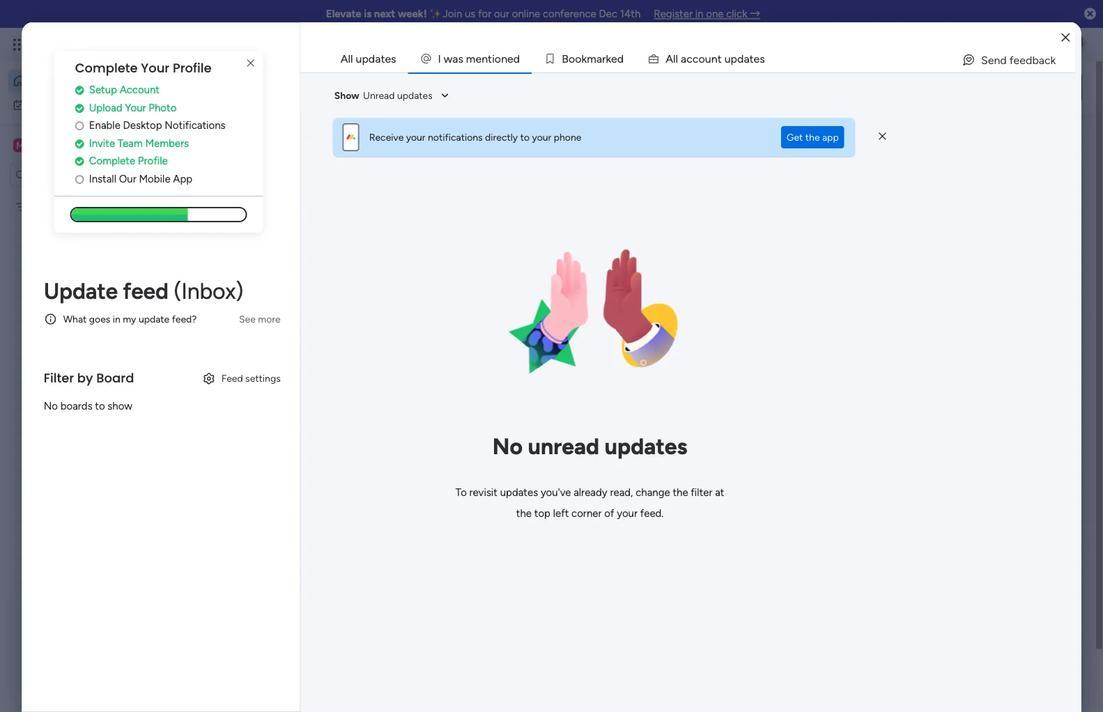 Task type: describe. For each thing, give the bounding box(es) containing it.
directly
[[485, 131, 518, 143]]

and
[[407, 80, 426, 94]]

project management inside list box
[[33, 201, 124, 213]]

b o o k m a r k e d
[[562, 52, 624, 65]]

filter by board
[[44, 369, 134, 387]]

get
[[787, 131, 803, 143]]

✨
[[429, 8, 440, 20]]

m
[[16, 139, 24, 151]]

1 a from the left
[[452, 52, 458, 65]]

1 vertical spatial update feed (inbox)
[[235, 360, 351, 375]]

b
[[562, 52, 569, 65]]

circle o image
[[75, 174, 84, 184]]

your inside to revisit updates you've already read, change the filter at the top left corner of your feed.
[[617, 507, 638, 520]]

our
[[494, 8, 509, 20]]

to revisit updates you've already read, change the filter at the top left corner of your feed.
[[456, 486, 724, 520]]

p
[[731, 52, 737, 65]]

what goes in my update feed?
[[63, 313, 197, 325]]

see more
[[239, 313, 281, 325]]

complete profile
[[89, 155, 168, 167]]

show unread updates
[[334, 90, 433, 101]]

complete profile link
[[75, 153, 263, 169]]

recently visited
[[235, 142, 328, 157]]

desktop
[[123, 119, 162, 132]]

2 vertical spatial lottie animation element
[[0, 571, 178, 712]]

send feedback button
[[956, 49, 1062, 71]]

1 u from the left
[[705, 52, 711, 65]]

2 k from the left
[[606, 52, 611, 65]]

check circle image for complete
[[75, 156, 84, 166]]

your right receive
[[406, 131, 426, 143]]

all
[[341, 52, 353, 65]]

1 horizontal spatial profile
[[173, 59, 212, 77]]

filter
[[691, 486, 713, 499]]

a
[[666, 52, 673, 65]]

see more button
[[233, 308, 286, 330]]

join
[[443, 8, 462, 20]]

your for photo
[[125, 101, 146, 114]]

help center element
[[873, 623, 1082, 679]]

1 vertical spatial profile
[[138, 155, 168, 167]]

conference
[[543, 8, 596, 20]]

i
[[438, 52, 441, 65]]

my
[[123, 313, 136, 325]]

1 t from the left
[[488, 52, 492, 65]]

work right component icon
[[250, 306, 271, 318]]

1 horizontal spatial feed
[[280, 360, 306, 375]]

close image
[[1062, 33, 1070, 43]]

2 l from the left
[[676, 52, 678, 65]]

show
[[334, 90, 359, 101]]

give feedback
[[905, 73, 948, 101]]

app
[[822, 131, 839, 143]]

updates for to revisit updates you've already read, change the filter at the top left corner of your feed.
[[500, 486, 538, 499]]

complete your profile
[[75, 59, 212, 77]]

recent
[[301, 80, 334, 94]]

get the app button
[[781, 126, 844, 148]]

elevate
[[326, 8, 361, 20]]

recently
[[235, 142, 286, 157]]

online
[[512, 8, 540, 20]]

is
[[364, 8, 372, 20]]

getting started element
[[873, 556, 1082, 612]]

1 vertical spatial the
[[673, 486, 688, 499]]

see for see plans
[[244, 39, 260, 51]]

enable desktop notifications
[[89, 119, 226, 132]]

left
[[553, 507, 569, 520]]

for
[[478, 8, 491, 20]]

3 e from the left
[[611, 52, 617, 65]]

good
[[199, 66, 223, 78]]

lottie animation image for lottie animation element to the middle
[[479, 199, 702, 422]]

workspace for main workspace
[[59, 139, 114, 152]]

of
[[604, 507, 614, 520]]

home button
[[8, 70, 150, 92]]

0 vertical spatial in
[[695, 8, 704, 20]]

work inside button
[[46, 99, 68, 111]]

workspace image
[[13, 138, 27, 153]]

complete for complete your profile
[[75, 59, 138, 77]]

3 n from the left
[[711, 52, 718, 65]]

see plans button
[[225, 34, 292, 55]]

w
[[444, 52, 452, 65]]

monday
[[62, 37, 110, 52]]

account
[[120, 83, 160, 96]]

install our mobile app
[[89, 172, 192, 185]]

2 c from the left
[[693, 52, 699, 65]]

0 vertical spatial management
[[141, 37, 217, 52]]

update
[[139, 313, 169, 325]]

notifications
[[165, 119, 226, 132]]

main workspace
[[32, 139, 114, 152]]

1 c from the left
[[687, 52, 693, 65]]

terry turtle image
[[1064, 33, 1086, 56]]

main workspace work management
[[282, 450, 385, 481]]

2 horizontal spatial main
[[342, 306, 363, 318]]

invite
[[89, 137, 115, 149]]

2 o from the left
[[569, 52, 575, 65]]

tab list containing all updates
[[329, 45, 1075, 72]]

contact sales element
[[873, 690, 1082, 712]]

filter
[[44, 369, 74, 387]]

my work button
[[8, 94, 150, 116]]

access
[[239, 80, 273, 94]]

corner
[[571, 507, 602, 520]]

phone
[[554, 131, 581, 143]]

show
[[108, 400, 132, 412]]

4 a from the left
[[744, 52, 750, 65]]

complete for complete profile
[[89, 155, 135, 167]]

2 d from the left
[[617, 52, 624, 65]]

no for no unread updates
[[493, 433, 523, 460]]

by
[[77, 369, 93, 387]]

1 vertical spatial workspaces
[[256, 407, 325, 422]]

1 vertical spatial management
[[293, 283, 360, 297]]

feed settings button
[[196, 367, 286, 389]]

all updates link
[[329, 45, 407, 72]]

what
[[63, 313, 87, 325]]

already
[[574, 486, 607, 499]]

0 vertical spatial update
[[44, 278, 118, 304]]

tab containing i
[[408, 45, 532, 72]]

>
[[334, 306, 340, 318]]

1 n from the left
[[482, 52, 488, 65]]

m for a
[[587, 52, 596, 65]]

invite team members
[[89, 137, 189, 149]]

Search in workspace field
[[29, 167, 116, 183]]

project management list box
[[0, 192, 178, 407]]

feedback for give
[[905, 89, 948, 101]]

enable desktop notifications link
[[75, 118, 263, 133]]

setup account link
[[75, 82, 263, 98]]

0 vertical spatial (inbox)
[[174, 278, 243, 304]]

change
[[636, 486, 670, 499]]

1 horizontal spatial project management
[[253, 283, 360, 297]]

inbox
[[377, 80, 404, 94]]

0 horizontal spatial feed
[[123, 278, 168, 304]]

a l l a c c o u n t u p d a t e s
[[666, 52, 765, 65]]

i
[[492, 52, 495, 65]]

app
[[173, 172, 192, 185]]



Task type: locate. For each thing, give the bounding box(es) containing it.
2 a from the left
[[596, 52, 602, 65]]

check circle image down circle o image
[[75, 138, 84, 149]]

work management > main workspace
[[250, 306, 413, 318]]

work
[[113, 37, 138, 52], [46, 99, 68, 111], [250, 306, 271, 318], [298, 469, 321, 481]]

at
[[715, 486, 724, 499]]

l right a
[[676, 52, 678, 65]]

o right b at the right top of the page
[[575, 52, 582, 65]]

2 e from the left
[[507, 52, 513, 65]]

1 check circle image from the top
[[75, 85, 84, 95]]

1 l from the left
[[673, 52, 676, 65]]

d for i w a s m e n t i o n e d
[[513, 52, 520, 65]]

register in one click →
[[654, 8, 760, 20]]

tab
[[408, 45, 532, 72]]

1 horizontal spatial my
[[235, 407, 253, 422]]

t right w
[[488, 52, 492, 65]]

0 horizontal spatial update
[[44, 278, 118, 304]]

k
[[582, 52, 587, 65], [606, 52, 611, 65]]

2 horizontal spatial d
[[737, 52, 744, 65]]

1 horizontal spatial u
[[724, 52, 731, 65]]

week!
[[398, 8, 427, 20]]

check circle image inside invite team members link
[[75, 138, 84, 149]]

boards
[[60, 400, 92, 412]]

0 vertical spatial my
[[31, 99, 44, 111]]

1 vertical spatial check circle image
[[75, 138, 84, 149]]

0 horizontal spatial s
[[458, 52, 463, 65]]

management
[[141, 37, 217, 52], [274, 306, 331, 318], [323, 469, 385, 481]]

0 vertical spatial see
[[244, 39, 260, 51]]

updates up top
[[500, 486, 538, 499]]

in left "one"
[[695, 8, 704, 20]]

u left p
[[705, 52, 711, 65]]

1 vertical spatial main
[[342, 306, 363, 318]]

in
[[695, 8, 704, 20], [113, 313, 120, 325]]

setup
[[89, 83, 117, 96]]

2 horizontal spatial the
[[805, 131, 820, 143]]

main right >
[[342, 306, 363, 318]]

to left show on the left of the page
[[95, 400, 105, 412]]

3 o from the left
[[575, 52, 582, 65]]

updates inside to revisit updates you've already read, change the filter at the top left corner of your feed.
[[500, 486, 538, 499]]

o down our
[[495, 52, 501, 65]]

workspaces down quickly
[[199, 96, 258, 109]]

updates up change
[[605, 433, 687, 460]]

send
[[981, 53, 1007, 67]]

open update feed (inbox) image
[[215, 360, 232, 376]]

more
[[258, 313, 281, 325]]

update up what
[[44, 278, 118, 304]]

d down click in the top right of the page
[[737, 52, 744, 65]]

settings
[[245, 372, 281, 384]]

0 horizontal spatial project management
[[33, 201, 124, 213]]

d right r on the right of the page
[[617, 52, 624, 65]]

s right p
[[760, 52, 765, 65]]

l down register
[[673, 52, 676, 65]]

main inside workspace selection element
[[32, 139, 56, 152]]

3 a from the left
[[681, 52, 687, 65]]

d
[[513, 52, 520, 65], [617, 52, 624, 65], [737, 52, 744, 65]]

1 horizontal spatial in
[[695, 8, 704, 20]]

1 vertical spatial update
[[235, 360, 277, 375]]

main right 'workspace' image
[[32, 139, 56, 152]]

e right r on the right of the page
[[611, 52, 617, 65]]

2 vertical spatial management
[[323, 469, 385, 481]]

lottie animation image for bottommost lottie animation element
[[0, 571, 178, 712]]

see plans
[[244, 39, 286, 51]]

to right directly
[[520, 131, 530, 143]]

updates for no unread updates
[[605, 433, 687, 460]]

workspace inside main workspace work management
[[312, 450, 372, 465]]

d for a l l a c c o u n t u p d a t e s
[[737, 52, 744, 65]]

work up complete your profile at the top left of the page
[[113, 37, 138, 52]]

1 horizontal spatial no
[[493, 433, 523, 460]]

1 horizontal spatial s
[[760, 52, 765, 65]]

workspaces
[[199, 96, 258, 109], [256, 407, 325, 422]]

3 t from the left
[[750, 52, 754, 65]]

2 t from the left
[[718, 52, 722, 65]]

my for my work
[[31, 99, 44, 111]]

feed up update
[[123, 278, 168, 304]]

you've
[[541, 486, 571, 499]]

profile up mobile
[[138, 155, 168, 167]]

o left r on the right of the page
[[569, 52, 575, 65]]

boards,
[[337, 80, 374, 94]]

2 u from the left
[[724, 52, 731, 65]]

3 check circle image from the top
[[75, 156, 84, 166]]

update feed (inbox) up update
[[44, 278, 243, 304]]

unread
[[363, 90, 395, 101]]

a right p
[[744, 52, 750, 65]]

1 vertical spatial workspace
[[366, 306, 413, 318]]

no boards to show
[[44, 400, 132, 412]]

project management up work management > main workspace
[[253, 283, 360, 297]]

e
[[476, 52, 482, 65], [507, 52, 513, 65], [611, 52, 617, 65], [754, 52, 760, 65]]

4 o from the left
[[699, 52, 705, 65]]

a right i
[[452, 52, 458, 65]]

0 vertical spatial feed
[[123, 278, 168, 304]]

0 vertical spatial your
[[141, 59, 170, 77]]

feedback
[[1010, 53, 1056, 67], [905, 89, 948, 101]]

project inside list box
[[33, 201, 64, 213]]

0 horizontal spatial management
[[67, 201, 124, 213]]

1 vertical spatial my
[[235, 407, 253, 422]]

register
[[654, 8, 693, 20]]

1 vertical spatial no
[[493, 433, 523, 460]]

0 vertical spatial profile
[[173, 59, 212, 77]]

to
[[520, 131, 530, 143], [95, 400, 105, 412]]

2 vertical spatial check circle image
[[75, 156, 84, 166]]

check circle image up search in workspace field
[[75, 156, 84, 166]]

1 vertical spatial complete
[[89, 155, 135, 167]]

your
[[141, 59, 170, 77], [125, 101, 146, 114]]

one
[[706, 8, 724, 20]]

complete up setup
[[75, 59, 138, 77]]

complete
[[75, 59, 138, 77], [89, 155, 135, 167]]

1 d from the left
[[513, 52, 520, 65]]

n right i
[[501, 52, 507, 65]]

1 horizontal spatial main
[[282, 450, 308, 465]]

0 horizontal spatial lottie animation image
[[0, 571, 178, 712]]

0 horizontal spatial no
[[44, 400, 58, 412]]

check circle image inside setup account link
[[75, 85, 84, 95]]

select product image
[[13, 38, 26, 52]]

workspaces inside good afternoon, terry! quickly access your recent boards, inbox and workspaces
[[199, 96, 258, 109]]

give
[[905, 73, 926, 86]]

(inbox) down work management > main workspace
[[309, 360, 351, 375]]

workspaces down settings
[[256, 407, 325, 422]]

→
[[750, 8, 760, 20]]

notifications
[[428, 131, 483, 143]]

component image
[[233, 304, 245, 317]]

workspace for main workspace work management
[[312, 450, 372, 465]]

0 horizontal spatial my
[[31, 99, 44, 111]]

s inside tab
[[458, 52, 463, 65]]

feedback for send
[[1010, 53, 1056, 67]]

t left p
[[718, 52, 722, 65]]

0 vertical spatial management
[[67, 201, 124, 213]]

0 vertical spatial feedback
[[1010, 53, 1056, 67]]

14th
[[620, 8, 641, 20]]

work left check circle image
[[46, 99, 68, 111]]

feedback down give
[[905, 89, 948, 101]]

your up setup account link
[[141, 59, 170, 77]]

no left boards
[[44, 400, 58, 412]]

workspace
[[59, 139, 114, 152], [366, 306, 413, 318], [312, 450, 372, 465]]

management inside main workspace work management
[[323, 469, 385, 481]]

updates right unread
[[397, 90, 433, 101]]

1 horizontal spatial update
[[235, 360, 277, 375]]

1 vertical spatial feed
[[280, 360, 306, 375]]

o left p
[[699, 52, 705, 65]]

e left i
[[476, 52, 482, 65]]

no unread updates
[[493, 433, 687, 460]]

your for profile
[[141, 59, 170, 77]]

main inside main workspace work management
[[282, 450, 308, 465]]

see up dapulse x slim icon at top
[[244, 39, 260, 51]]

monday work management
[[62, 37, 217, 52]]

see
[[244, 39, 260, 51], [239, 313, 256, 325]]

next
[[374, 8, 395, 20]]

1 e from the left
[[476, 52, 482, 65]]

m
[[466, 52, 476, 65], [587, 52, 596, 65]]

my workspaces
[[235, 407, 325, 422]]

1 horizontal spatial management
[[293, 283, 360, 297]]

feed
[[123, 278, 168, 304], [280, 360, 306, 375]]

1 horizontal spatial project
[[253, 283, 290, 297]]

1 s from the left
[[458, 52, 463, 65]]

(inbox)
[[174, 278, 243, 304], [309, 360, 351, 375]]

feed.
[[640, 507, 664, 520]]

0 vertical spatial update feed (inbox)
[[44, 278, 243, 304]]

feed settings
[[221, 372, 281, 384]]

update right open update feed (inbox) image
[[235, 360, 277, 375]]

2 m from the left
[[587, 52, 596, 65]]

install our mobile app link
[[75, 171, 263, 187]]

0 horizontal spatial dapulse x slim image
[[879, 130, 886, 143]]

work inside main workspace work management
[[298, 469, 321, 481]]

0 horizontal spatial main
[[32, 139, 56, 152]]

project management down circle o icon
[[33, 201, 124, 213]]

1 k from the left
[[582, 52, 587, 65]]

e right i
[[507, 52, 513, 65]]

my
[[31, 99, 44, 111], [235, 407, 253, 422]]

0 horizontal spatial to
[[95, 400, 105, 412]]

2 vertical spatial the
[[516, 507, 532, 520]]

public board image
[[233, 282, 248, 298]]

check circle image for setup
[[75, 85, 84, 95]]

circle o image
[[75, 120, 84, 131]]

e right p
[[754, 52, 760, 65]]

update feed (inbox) up my workspaces
[[235, 360, 351, 375]]

0 horizontal spatial project
[[33, 201, 64, 213]]

2 check circle image from the top
[[75, 138, 84, 149]]

project up more
[[253, 283, 290, 297]]

1 vertical spatial lottie animation image
[[0, 571, 178, 712]]

4 e from the left
[[754, 52, 760, 65]]

the left top
[[516, 507, 532, 520]]

1 horizontal spatial to
[[520, 131, 530, 143]]

2 horizontal spatial t
[[750, 52, 754, 65]]

2 s from the left
[[760, 52, 765, 65]]

home
[[32, 75, 59, 87]]

0 vertical spatial main
[[32, 139, 56, 152]]

0 horizontal spatial the
[[516, 507, 532, 520]]

terry!
[[273, 66, 298, 78]]

option
[[0, 194, 178, 197]]

0 horizontal spatial m
[[466, 52, 476, 65]]

1 horizontal spatial feedback
[[1010, 53, 1056, 67]]

a right b at the right top of the page
[[596, 52, 602, 65]]

main for main workspace
[[32, 139, 56, 152]]

your inside good afternoon, terry! quickly access your recent boards, inbox and workspaces
[[276, 80, 299, 94]]

read,
[[610, 486, 633, 499]]

0 horizontal spatial u
[[705, 52, 711, 65]]

1 horizontal spatial m
[[587, 52, 596, 65]]

register in one click → link
[[654, 8, 760, 20]]

0 vertical spatial to
[[520, 131, 530, 143]]

main for main workspace work management
[[282, 450, 308, 465]]

0 horizontal spatial feedback
[[905, 89, 948, 101]]

(inbox) up feed?
[[174, 278, 243, 304]]

1 vertical spatial project management
[[253, 283, 360, 297]]

updates right all
[[356, 52, 396, 65]]

dapulse x slim image
[[242, 55, 259, 72]]

install
[[89, 172, 116, 185]]

my work
[[31, 99, 68, 111]]

t right p
[[750, 52, 754, 65]]

the inside button
[[805, 131, 820, 143]]

my down feed settings button
[[235, 407, 253, 422]]

your down terry!
[[276, 80, 299, 94]]

my for my workspaces
[[235, 407, 253, 422]]

0 horizontal spatial k
[[582, 52, 587, 65]]

0 horizontal spatial profile
[[138, 155, 168, 167]]

management inside list box
[[67, 201, 124, 213]]

2 n from the left
[[501, 52, 507, 65]]

your down account
[[125, 101, 146, 114]]

no up revisit
[[493, 433, 523, 460]]

2 horizontal spatial n
[[711, 52, 718, 65]]

1 horizontal spatial lottie animation image
[[479, 199, 702, 422]]

0 vertical spatial complete
[[75, 59, 138, 77]]

0 vertical spatial the
[[805, 131, 820, 143]]

1 vertical spatial your
[[125, 101, 146, 114]]

your left phone
[[532, 131, 551, 143]]

lottie animation element
[[491, 61, 882, 114], [479, 199, 702, 422], [0, 571, 178, 712]]

feed up my workspaces
[[280, 360, 306, 375]]

1 vertical spatial in
[[113, 313, 120, 325]]

u
[[705, 52, 711, 65], [724, 52, 731, 65]]

tab list
[[329, 45, 1075, 72]]

1 o from the left
[[495, 52, 501, 65]]

your right 'of'
[[617, 507, 638, 520]]

1 horizontal spatial the
[[673, 486, 688, 499]]

0 vertical spatial check circle image
[[75, 85, 84, 95]]

work down my workspaces
[[298, 469, 321, 481]]

3 d from the left
[[737, 52, 744, 65]]

all updates
[[341, 52, 396, 65]]

profile up quickly
[[173, 59, 212, 77]]

profile
[[173, 59, 212, 77], [138, 155, 168, 167]]

1 horizontal spatial d
[[617, 52, 624, 65]]

management down the install
[[67, 201, 124, 213]]

1 vertical spatial (inbox)
[[309, 360, 351, 375]]

check circle image
[[75, 103, 84, 113]]

1 vertical spatial lottie animation element
[[479, 199, 702, 422]]

see left more
[[239, 313, 256, 325]]

the
[[805, 131, 820, 143], [673, 486, 688, 499], [516, 507, 532, 520]]

feedback right send
[[1010, 53, 1056, 67]]

main down my workspaces
[[282, 450, 308, 465]]

check circle image up check circle image
[[75, 85, 84, 95]]

0 vertical spatial workspaces
[[199, 96, 258, 109]]

r
[[602, 52, 606, 65]]

upload your photo
[[89, 101, 177, 114]]

update feed (inbox)
[[44, 278, 243, 304], [235, 360, 351, 375]]

receive
[[369, 131, 404, 143]]

a right a
[[681, 52, 687, 65]]

0 horizontal spatial in
[[113, 313, 120, 325]]

the left filter at the bottom of the page
[[673, 486, 688, 499]]

visited
[[289, 142, 328, 157]]

dec
[[599, 8, 617, 20]]

feedback inside button
[[1010, 53, 1056, 67]]

0 vertical spatial lottie animation element
[[491, 61, 882, 114]]

updates for show unread updates
[[397, 90, 433, 101]]

0 horizontal spatial d
[[513, 52, 520, 65]]

m left r on the right of the page
[[587, 52, 596, 65]]

m left i
[[466, 52, 476, 65]]

n left p
[[711, 52, 718, 65]]

members
[[145, 137, 189, 149]]

setup account
[[89, 83, 160, 96]]

afternoon,
[[225, 66, 271, 78]]

updates
[[356, 52, 396, 65], [397, 90, 433, 101], [605, 433, 687, 460], [500, 486, 538, 499]]

project down search in workspace field
[[33, 201, 64, 213]]

upload
[[89, 101, 122, 114]]

0 horizontal spatial n
[[482, 52, 488, 65]]

1 vertical spatial see
[[239, 313, 256, 325]]

1 vertical spatial to
[[95, 400, 105, 412]]

see for see more
[[239, 313, 256, 325]]

no for no boards to show
[[44, 400, 58, 412]]

s right w
[[458, 52, 463, 65]]

1 vertical spatial management
[[274, 306, 331, 318]]

my inside button
[[31, 99, 44, 111]]

check circle image
[[75, 85, 84, 95], [75, 138, 84, 149], [75, 156, 84, 166]]

1 horizontal spatial dapulse x slim image
[[1061, 129, 1078, 146]]

2 vertical spatial main
[[282, 450, 308, 465]]

send feedback
[[981, 53, 1056, 67]]

m for e
[[466, 52, 476, 65]]

u down click in the top right of the page
[[724, 52, 731, 65]]

my down home in the top of the page
[[31, 99, 44, 111]]

check circle image inside complete profile link
[[75, 156, 84, 166]]

1 m from the left
[[466, 52, 476, 65]]

workspace selection element
[[13, 137, 116, 155]]

0 vertical spatial workspace
[[59, 139, 114, 152]]

lottie animation image
[[479, 199, 702, 422], [0, 571, 178, 712]]

invite team members link
[[75, 135, 263, 151]]

updates inside tab list
[[356, 52, 396, 65]]

1 vertical spatial project
[[253, 283, 290, 297]]

feed?
[[172, 313, 197, 325]]

management up work management > main workspace
[[293, 283, 360, 297]]

0 vertical spatial project management
[[33, 201, 124, 213]]

0 vertical spatial project
[[33, 201, 64, 213]]

0 horizontal spatial (inbox)
[[174, 278, 243, 304]]

complete up the install
[[89, 155, 135, 167]]

n left i
[[482, 52, 488, 65]]

1 horizontal spatial t
[[718, 52, 722, 65]]

0 horizontal spatial t
[[488, 52, 492, 65]]

d inside tab
[[513, 52, 520, 65]]

in left my
[[113, 313, 120, 325]]

2 vertical spatial workspace
[[312, 450, 372, 465]]

click
[[726, 8, 747, 20]]

us
[[465, 8, 475, 20]]

plans
[[263, 39, 286, 51]]

check circle image for invite
[[75, 138, 84, 149]]

c
[[687, 52, 693, 65], [693, 52, 699, 65]]

1 horizontal spatial (inbox)
[[309, 360, 351, 375]]

quickly
[[199, 80, 236, 94]]

0 vertical spatial lottie animation image
[[479, 199, 702, 422]]

d right i
[[513, 52, 520, 65]]

1 horizontal spatial k
[[606, 52, 611, 65]]

the right get
[[805, 131, 820, 143]]

dapulse x slim image
[[1061, 129, 1078, 146], [879, 130, 886, 143]]



Task type: vqa. For each thing, say whether or not it's contained in the screenshot.
your
yes



